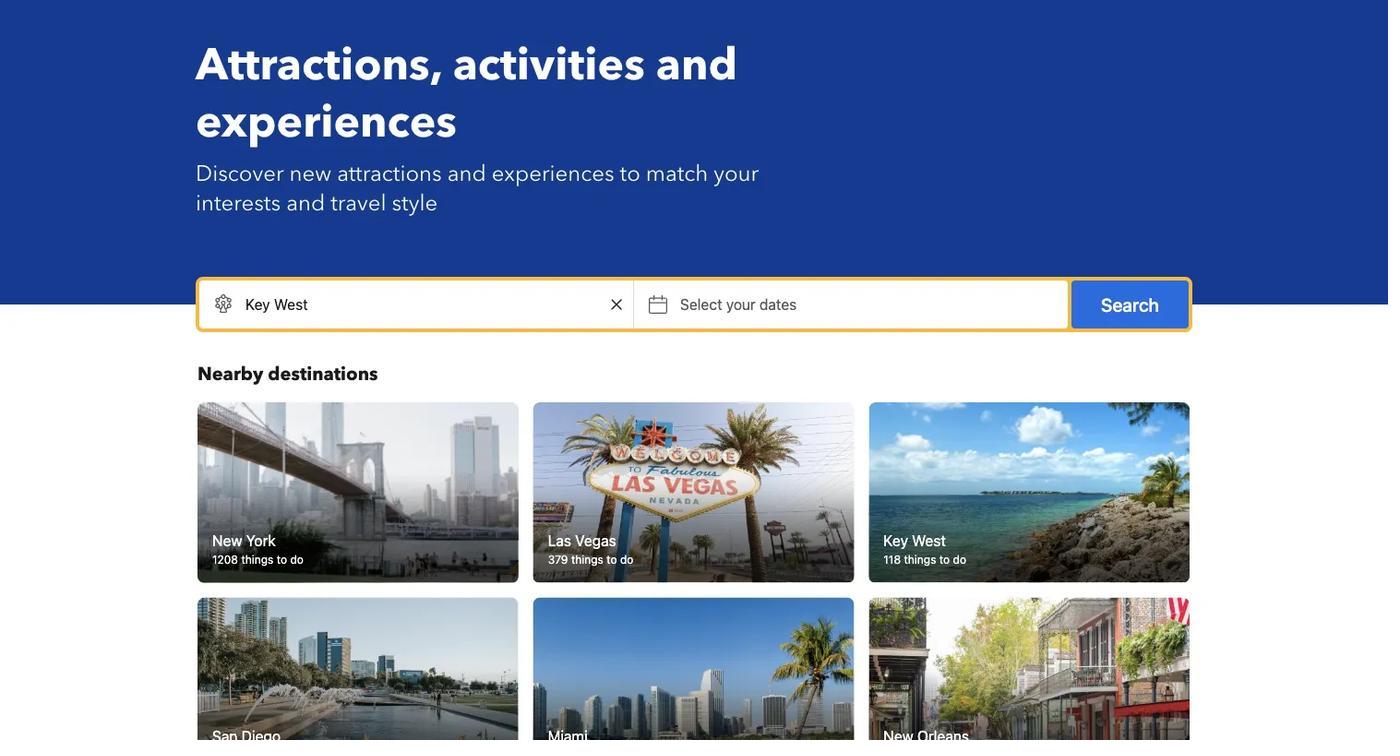 Task type: locate. For each thing, give the bounding box(es) containing it.
search
[[1101, 294, 1160, 315]]

1 vertical spatial experiences
[[492, 158, 615, 189]]

2 horizontal spatial do
[[953, 554, 967, 567]]

experiences
[[196, 92, 457, 153], [492, 158, 615, 189]]

your right 'match' at the top of page
[[714, 158, 759, 189]]

do right 118
[[953, 554, 967, 567]]

1 things from the left
[[241, 554, 274, 567]]

vegas
[[575, 532, 616, 549]]

your
[[714, 158, 759, 189], [726, 296, 756, 313]]

1208
[[212, 554, 238, 567]]

0 vertical spatial experiences
[[196, 92, 457, 153]]

san diego image
[[198, 598, 519, 740]]

key
[[884, 532, 908, 549]]

do inside 'key west 118 things to do'
[[953, 554, 967, 567]]

destinations
[[268, 362, 378, 387]]

things
[[241, 554, 274, 567], [571, 554, 604, 567], [904, 554, 937, 567]]

to left 'match' at the top of page
[[620, 158, 641, 189]]

0 horizontal spatial things
[[241, 554, 274, 567]]

to inside 'key west 118 things to do'
[[940, 554, 950, 567]]

key west 118 things to do
[[884, 532, 967, 567]]

match
[[646, 158, 708, 189]]

to
[[620, 158, 641, 189], [277, 554, 287, 567], [607, 554, 617, 567], [940, 554, 950, 567]]

new york 1208 things to do
[[212, 532, 304, 567]]

1 do from the left
[[290, 554, 304, 567]]

search button
[[1072, 281, 1189, 329]]

to down vegas
[[607, 554, 617, 567]]

activities
[[453, 35, 645, 96]]

0 horizontal spatial do
[[290, 554, 304, 567]]

your left dates
[[726, 296, 756, 313]]

to down west on the right bottom of the page
[[940, 554, 950, 567]]

to for new york
[[277, 554, 287, 567]]

do inside new york 1208 things to do
[[290, 554, 304, 567]]

new orleans image
[[869, 598, 1190, 740]]

2 horizontal spatial things
[[904, 554, 937, 567]]

york
[[246, 532, 276, 549]]

do for west
[[953, 554, 967, 567]]

do right "379"
[[620, 554, 634, 567]]

1 horizontal spatial things
[[571, 554, 604, 567]]

style
[[392, 188, 438, 218]]

1 horizontal spatial experiences
[[492, 158, 615, 189]]

do inside las vegas 379 things to do
[[620, 554, 634, 567]]

things for vegas
[[571, 554, 604, 567]]

to inside new york 1208 things to do
[[277, 554, 287, 567]]

things inside new york 1208 things to do
[[241, 554, 274, 567]]

do right 1208
[[290, 554, 304, 567]]

2 things from the left
[[571, 554, 604, 567]]

0 vertical spatial your
[[714, 158, 759, 189]]

do for york
[[290, 554, 304, 567]]

3 do from the left
[[953, 554, 967, 567]]

select
[[680, 296, 723, 313]]

do
[[290, 554, 304, 567], [620, 554, 634, 567], [953, 554, 967, 567]]

0 horizontal spatial experiences
[[196, 92, 457, 153]]

things down west on the right bottom of the page
[[904, 554, 937, 567]]

new york image
[[194, 400, 523, 585]]

things inside las vegas 379 things to do
[[571, 554, 604, 567]]

to inside las vegas 379 things to do
[[607, 554, 617, 567]]

118
[[884, 554, 901, 567]]

to right 1208
[[277, 554, 287, 567]]

things inside 'key west 118 things to do'
[[904, 554, 937, 567]]

and
[[656, 35, 738, 96], [447, 158, 486, 189], [286, 188, 325, 218]]

1 horizontal spatial do
[[620, 554, 634, 567]]

nearby destinations
[[198, 362, 378, 387]]

things down vegas
[[571, 554, 604, 567]]

2 do from the left
[[620, 554, 634, 567]]

things down york
[[241, 554, 274, 567]]

3 things from the left
[[904, 554, 937, 567]]

2 horizontal spatial and
[[656, 35, 738, 96]]

new
[[212, 532, 242, 549]]

las vegas 379 things to do
[[548, 532, 634, 567]]



Task type: describe. For each thing, give the bounding box(es) containing it.
attractions
[[337, 158, 442, 189]]

1 horizontal spatial and
[[447, 158, 486, 189]]

attractions,
[[196, 35, 442, 96]]

nearby
[[198, 362, 263, 387]]

dates
[[760, 296, 797, 313]]

west
[[912, 532, 946, 549]]

to for key west
[[940, 554, 950, 567]]

1 vertical spatial your
[[726, 296, 756, 313]]

to inside "attractions, activities and experiences discover new attractions and experiences to match your interests and travel style"
[[620, 158, 641, 189]]

key west image
[[869, 403, 1190, 583]]

Where are you going? search field
[[199, 281, 633, 329]]

new
[[289, 158, 332, 189]]

things for york
[[241, 554, 274, 567]]

discover
[[196, 158, 284, 189]]

0 horizontal spatial and
[[286, 188, 325, 218]]

things for west
[[904, 554, 937, 567]]

your inside "attractions, activities and experiences discover new attractions and experiences to match your interests and travel style"
[[714, 158, 759, 189]]

379
[[548, 554, 568, 567]]

travel
[[331, 188, 386, 218]]

do for vegas
[[620, 554, 634, 567]]

to for las vegas
[[607, 554, 617, 567]]

las vegas image
[[533, 403, 854, 583]]

attractions, activities and experiences discover new attractions and experiences to match your interests and travel style
[[196, 35, 759, 218]]

las
[[548, 532, 571, 549]]

miami image
[[533, 598, 854, 740]]

interests
[[196, 188, 281, 218]]

select your dates
[[680, 296, 797, 313]]



Task type: vqa. For each thing, say whether or not it's contained in the screenshot.


